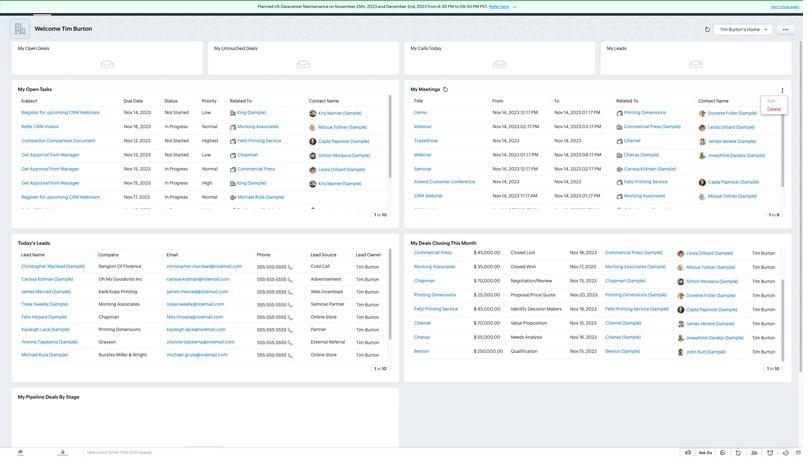 Task type: describe. For each thing, give the bounding box(es) containing it.
online for michael-gruta@noemail.com
[[311, 353, 325, 358]]

refer crm videos for normal
[[22, 124, 59, 129]]

register for nov 17, 2023
[[22, 195, 39, 200]]

0 horizontal spatial chanay
[[415, 335, 430, 340]]

1 vertical spatial carissa kidman (sample)
[[22, 277, 73, 282]]

benton (sample)
[[606, 349, 641, 354]]

$ 25,000.00
[[474, 293, 501, 298]]

benton link
[[415, 349, 430, 354]]

register for upcoming crm webinars link for nov 14, 2023
[[22, 110, 100, 115]]

1 horizontal spatial commercial press link
[[415, 250, 452, 256]]

0 vertical spatial josephine darakjy (sample) link
[[709, 153, 766, 158]]

2 horizontal spatial printing dimensions
[[625, 110, 667, 115]]

$ 45,000.00 for identify
[[474, 307, 501, 312]]

0 horizontal spatial chapman link
[[230, 153, 258, 158]]

1 horizontal spatial morlong associates link
[[415, 265, 456, 270]]

2 truhlar from the left
[[263, 208, 277, 213]]

15, for benton
[[580, 349, 586, 354]]

1 vertical spatial capla paprocki (sample)
[[709, 180, 760, 185]]

tresa-sweely@noemail.com
[[167, 302, 224, 307]]

calls
[[418, 46, 428, 51]]

web
[[311, 289, 321, 295]]

felix-
[[167, 315, 177, 320]]

$ for morlong associates
[[474, 265, 477, 270]]

5555 for christopher-maclead@noemail.com
[[276, 265, 287, 270]]

555-555-5555 for james-merced@noemail.com
[[257, 290, 287, 295]]

refer crm videos link for high
[[22, 208, 59, 213]]

2 horizontal spatial paprocki
[[722, 180, 740, 185]]

chapman (sample)
[[606, 279, 646, 284]]

venere for the bottommost the james venere (sample) link
[[701, 322, 716, 327]]

purchase orders
[[382, 5, 416, 10]]

christopher maclead (sample) link
[[22, 264, 85, 269]]

store for felix-hirpara@noemail.com
[[326, 315, 337, 320]]

0 vertical spatial feltz printing service link
[[230, 138, 282, 144]]

1 vertical spatial josephine darakjy (sample) link
[[687, 336, 744, 341]]

0 vertical spatial printing dimensions link
[[617, 110, 667, 116]]

1 horizontal spatial ruta
[[255, 195, 265, 200]]

apporval for nov 15, 2023
[[30, 181, 49, 186]]

maclead
[[47, 264, 65, 269]]

3 to from the left
[[634, 99, 639, 104]]

kwik
[[99, 289, 109, 295]]

1 related from the left
[[230, 99, 246, 104]]

1 vertical spatial commercial press (sample)
[[606, 250, 663, 256]]

king for high
[[237, 181, 247, 186]]

crm webinar for nov 14, 2023 10:17 am
[[415, 208, 443, 213]]

1 vertical spatial morlong associates link
[[617, 193, 666, 199]]

my leads
[[608, 46, 627, 51]]

0 vertical spatial james venere (sample) link
[[709, 139, 757, 144]]

0 vertical spatial commercial press (sample) link
[[617, 124, 681, 130]]

contacts image
[[43, 449, 83, 458]]

quotes link
[[315, 0, 340, 16]]

1 horizontal spatial feltz printing service
[[415, 307, 458, 312]]

kayleigh
[[22, 327, 39, 332]]

555-555-5555 for kayleigh-lace@noemail.com
[[257, 328, 287, 333]]

search element
[[707, 0, 720, 16]]

18,
[[580, 307, 586, 312]]

0 horizontal spatial 02:17
[[521, 124, 532, 129]]

1 vertical spatial 01:17
[[521, 153, 531, 158]]

seminar partner
[[311, 302, 345, 307]]

1 horizontal spatial 02:17
[[583, 167, 594, 172]]

john butt (sample) link
[[687, 350, 726, 355]]

2 contact name link from the left
[[699, 99, 729, 104]]

0 vertical spatial leota
[[709, 125, 721, 130]]

qualification
[[511, 349, 538, 354]]

1 related to from the left
[[230, 99, 252, 104]]

35,000.00
[[478, 265, 501, 270]]

james-merced@noemail.com
[[167, 289, 228, 295]]

manager for low
[[61, 153, 79, 158]]

2 related to link from the left
[[617, 99, 639, 104]]

morasca for low
[[333, 153, 351, 158]]

0 vertical spatial leota dilliard (sample) link
[[709, 125, 755, 130]]

0 horizontal spatial carissa
[[22, 277, 37, 282]]

for for nov 14, 2023
[[40, 110, 46, 115]]

5555 for yvonne-tjepkema@noemail.com
[[276, 340, 287, 346]]

contact for second contact name link from the left
[[699, 99, 716, 104]]

03:17
[[583, 124, 594, 129]]

tresa sweely (sample)
[[22, 302, 68, 307]]

source
[[322, 253, 337, 258]]

1 vertical spatial 17,
[[580, 265, 585, 270]]

christopher
[[22, 264, 47, 269]]

feltz printing service (sample)
[[606, 307, 669, 312]]

1 vertical spatial chapman link
[[415, 279, 435, 284]]

1 contact name link from the left
[[309, 99, 339, 104]]

upcoming for nov 17, 2023
[[46, 195, 68, 200]]

2 horizontal spatial dilliard
[[721, 125, 736, 130]]

wieser
[[330, 208, 345, 213]]

0 horizontal spatial nov 14, 2023 02:17 pm
[[493, 124, 540, 129]]

1 horizontal spatial chanay
[[606, 335, 622, 340]]

0 horizontal spatial 17,
[[133, 195, 138, 200]]

1 vertical spatial chemel link
[[415, 321, 431, 326]]

0 vertical spatial james
[[709, 139, 722, 144]]

king (sample) link for high
[[230, 181, 266, 186]]

1 vertical spatial ruta
[[39, 353, 48, 358]]

12:17 for nov 14, 2023 02:17 pm
[[521, 167, 531, 172]]

1 vertical spatial capla paprocki (sample) link
[[709, 180, 760, 185]]

0 vertical spatial commercial press
[[238, 167, 275, 172]]

0 horizontal spatial michael ruta (sample) link
[[22, 353, 68, 358]]

analytics
[[261, 5, 280, 10]]

seminar link
[[415, 167, 432, 172]]

mitsue tollner (sample) link for normal
[[319, 125, 367, 130]]

nov 15, 2023 for chemel
[[571, 321, 597, 326]]

tollner for normal
[[334, 125, 348, 130]]

in progress for commercial press
[[165, 167, 188, 172]]

0 vertical spatial leads
[[59, 5, 71, 10]]

1 horizontal spatial commercial press
[[415, 250, 452, 256]]

my deals closing this month
[[411, 241, 477, 246]]

nov 20, 2023
[[571, 293, 598, 298]]

2 horizontal spatial mitsue
[[709, 194, 723, 199]]

0 vertical spatial commercial press (sample)
[[624, 124, 681, 129]]

leota dilliard (sample) for normal
[[319, 167, 365, 172]]

signals image
[[724, 5, 728, 11]]

value proposition
[[511, 321, 548, 326]]

1 horizontal spatial michael
[[238, 195, 255, 200]]

kris marrier (sample) link for low
[[319, 111, 362, 116]]

crm webinar for nov 14, 2023 11:17 am
[[415, 193, 443, 199]]

0 horizontal spatial printing dimensions link
[[415, 293, 457, 298]]

closed for closed lost
[[511, 250, 526, 256]]

0 horizontal spatial josephine
[[687, 336, 708, 341]]

to link
[[555, 99, 560, 104]]

maclead@noemail.com
[[193, 264, 242, 269]]

florence
[[123, 264, 142, 269]]

70,000.00 for negotiation/review
[[478, 279, 501, 284]]

5555 for felix-hirpara@noemail.com
[[276, 315, 287, 320]]

1 vertical spatial nov 14, 2023 01:17 pm
[[493, 153, 539, 158]]

nov 14, 2023 12:17 pm for nov 14, 2023 02:17 pm
[[493, 167, 538, 172]]

0 horizontal spatial kidman
[[38, 277, 54, 282]]

donette foller (sample) for the bottom donette foller (sample) link
[[687, 293, 736, 299]]

0 vertical spatial refer
[[490, 4, 500, 9]]

2 vertical spatial james
[[687, 322, 700, 327]]

progress for truhlar
[[170, 208, 188, 213]]

0 horizontal spatial commercial press link
[[230, 167, 275, 172]]

1 vertical spatial mitsue tollner (sample)
[[709, 194, 758, 199]]

0 vertical spatial donette foller (sample) link
[[709, 111, 758, 116]]

progress for commercial
[[170, 167, 188, 172]]

us
[[275, 4, 280, 9]]

james merced (sample)
[[22, 289, 71, 295]]

contact name for second contact name link from the left
[[699, 99, 729, 104]]

apporval for nov 13, 2023
[[30, 153, 49, 158]]

products link
[[286, 0, 315, 16]]

get approval from manager link
[[22, 167, 79, 172]]

1 horizontal spatial partner
[[329, 302, 345, 307]]

demo
[[415, 110, 427, 115]]

2 related to from the left
[[617, 99, 639, 104]]

phone link
[[257, 253, 271, 258]]

capla paprocki (sample) link for nov 18, 2023
[[687, 308, 738, 313]]

2 to from the left
[[555, 99, 560, 104]]

profile image
[[775, 3, 785, 13]]

0 vertical spatial carissa kidman (sample) link
[[617, 167, 677, 172]]

simon morasca (sample) link for nov 15, 2023
[[687, 279, 739, 284]]

maintenance
[[303, 4, 329, 9]]

december
[[387, 4, 407, 9]]

$ for commercial press
[[474, 250, 477, 256]]

20,
[[580, 293, 586, 298]]

deals for my open deals
[[38, 46, 49, 51]]

1 vertical spatial feltz printing service link
[[617, 179, 669, 185]]

customer
[[430, 179, 451, 184]]

kris for low
[[319, 111, 327, 116]]

2 related from the left
[[617, 99, 633, 104]]

kidman inside the 'carissa kidman (sample)' link
[[641, 167, 657, 172]]

1 horizontal spatial felix
[[625, 208, 635, 213]]

analysis
[[526, 335, 543, 340]]

1 vertical spatial james venere (sample) link
[[687, 322, 735, 327]]

1 vertical spatial partner
[[311, 327, 326, 332]]

0 vertical spatial chanay (sample) link
[[617, 153, 660, 158]]

sage
[[319, 208, 329, 213]]

won
[[527, 265, 537, 270]]

0 horizontal spatial nov 17, 2023
[[124, 195, 150, 200]]

1 vertical spatial donette foller (sample) link
[[687, 293, 736, 299]]

benton (sample) link
[[606, 349, 641, 354]]

of
[[117, 264, 122, 269]]

0 horizontal spatial james
[[22, 289, 35, 295]]

quote
[[543, 293, 556, 298]]

12,
[[133, 138, 139, 144]]

chats image
[[0, 449, 40, 458]]

kayleigh lace (sample)
[[22, 327, 70, 332]]

0 vertical spatial nov 14, 2023 11:17 am
[[493, 193, 538, 199]]

vendors link
[[516, 0, 544, 16]]

foller for top donette foller (sample) link
[[727, 111, 738, 116]]

nov 14, 2023 for tradeshow
[[493, 138, 520, 144]]

analytics link
[[256, 0, 286, 16]]

12:17 for nov 14, 2023 01:17 pm
[[521, 110, 531, 115]]

proposal/price
[[511, 293, 542, 298]]

$ 70,000.00 for negotiation/review
[[474, 279, 501, 284]]

low for chapman
[[202, 153, 211, 158]]

oh
[[99, 277, 105, 282]]

1 horizontal spatial nov 17, 2023
[[571, 265, 597, 270]]

lead name
[[21, 253, 45, 258]]

0 horizontal spatial chemel
[[415, 321, 431, 326]]

untouched
[[222, 46, 245, 51]]

chanay inside chanay (sample) link
[[624, 153, 640, 158]]

started for nov 12, 2023
[[173, 138, 189, 144]]

demo link
[[415, 110, 427, 115]]

refer for morlong associates
[[22, 124, 33, 129]]

email
[[167, 253, 178, 258]]

my for my leads
[[608, 46, 614, 51]]

morlong associates (sample)
[[606, 265, 667, 270]]

1 truhlar from the left
[[238, 208, 252, 213]]

nov 14, 2023 for attend customer conference
[[493, 179, 520, 184]]

10 for closing
[[775, 367, 780, 372]]

date
[[133, 99, 143, 104]]

don't
[[772, 5, 781, 9]]

and
[[378, 4, 386, 9]]

0 horizontal spatial morlong associates link
[[230, 124, 279, 130]]

tollner for nov 17, 2023
[[702, 265, 716, 270]]

products
[[291, 5, 309, 10]]

0 horizontal spatial carissa kidman (sample) link
[[22, 277, 73, 282]]

status link
[[165, 99, 178, 104]]

0 horizontal spatial hirpara
[[32, 315, 47, 320]]

0 vertical spatial leota dilliard (sample)
[[709, 125, 755, 130]]

webinars for nov 17, 2023
[[80, 195, 100, 200]]

tjepkema@noemail.com
[[184, 340, 235, 345]]

2nd,
[[408, 4, 416, 9]]

kopy
[[109, 289, 120, 295]]

1 vertical spatial chanay (sample)
[[606, 335, 641, 340]]

1 horizontal spatial feltz printing service link
[[415, 307, 458, 312]]

welcome tim burton
[[35, 25, 92, 32]]

get for king
[[22, 181, 29, 186]]

lead for lead owner
[[356, 253, 366, 258]]

1 vertical spatial felix hirpara (sample)
[[22, 315, 67, 320]]

1 get from the top
[[22, 153, 29, 158]]

1 horizontal spatial michael ruta (sample) link
[[230, 195, 284, 200]]

from for low
[[50, 153, 60, 158]]

from link
[[493, 99, 504, 104]]

webinar link for nov 14, 2023 02:17 pm
[[415, 124, 432, 129]]

555-555-5555 for christopher-maclead@noemail.com
[[257, 265, 287, 270]]

1 vertical spatial commercial press (sample) link
[[606, 250, 663, 256]]

2 vertical spatial printing dimensions
[[99, 327, 141, 332]]

donette for top donette foller (sample) link
[[709, 111, 726, 116]]

from left 6:30
[[428, 4, 437, 9]]

darakjy for "josephine darakjy (sample)" link to the top
[[731, 153, 747, 158]]

pst.
[[480, 4, 489, 9]]

lead name link
[[21, 253, 45, 258]]

1 horizontal spatial nov 14, 2023 02:17 pm
[[555, 167, 602, 172]]

0 horizontal spatial 11:17
[[521, 193, 530, 199]]

0 vertical spatial josephine
[[709, 153, 730, 158]]

contact name for second contact name link from the right
[[309, 99, 339, 104]]

tresa
[[22, 302, 33, 307]]

10 for tasks
[[382, 213, 387, 218]]

due
[[124, 99, 132, 104]]

leota for normal
[[319, 167, 331, 172]]

1 horizontal spatial carissa
[[625, 167, 640, 172]]

progress for king
[[170, 181, 188, 186]]

chapman (sample) link
[[606, 279, 646, 284]]

1 vertical spatial felix
[[22, 315, 31, 320]]

quotes
[[320, 5, 335, 10]]

555-555-5555 for carissa-kidman@noemail.com
[[257, 277, 287, 282]]

1 horizontal spatial printing dimensions
[[415, 293, 457, 298]]

1 horizontal spatial hirpara
[[636, 208, 651, 213]]

services
[[583, 5, 601, 10]]

lace
[[40, 327, 50, 332]]

5555 for kayleigh-lace@noemail.com
[[276, 328, 287, 333]]

in for king
[[165, 181, 169, 186]]

closed for closed won
[[511, 265, 526, 270]]

1 horizontal spatial carissa kidman (sample)
[[625, 167, 677, 172]]

1 horizontal spatial 11:17
[[583, 208, 592, 213]]

rangoni
[[99, 264, 116, 269]]

services link
[[578, 0, 606, 16]]

profile element
[[771, 0, 789, 16]]

my pipeline deals by stage
[[18, 395, 79, 400]]

create menu image
[[695, 4, 703, 12]]

1 vertical spatial chanay (sample) link
[[606, 335, 641, 340]]

my for my deals closing this month
[[411, 241, 418, 246]]

referral
[[329, 340, 345, 345]]

0 horizontal spatial felix hirpara (sample) link
[[22, 315, 67, 320]]

competitor comparison document
[[22, 138, 95, 144]]

normal for commercial
[[202, 167, 218, 172]]

1 horizontal spatial michael ruta (sample)
[[238, 195, 284, 200]]

0 horizontal spatial michael
[[22, 353, 38, 358]]

started for nov 14, 2023
[[173, 110, 189, 115]]

priority link
[[202, 99, 217, 104]]

josephine darakjy (sample) for bottom "josephine darakjy (sample)" link
[[687, 336, 744, 341]]

projects
[[611, 5, 628, 10]]



Task type: vqa. For each thing, say whether or not it's contained in the screenshot.


Task type: locate. For each thing, give the bounding box(es) containing it.
darakjy for bottom "josephine darakjy (sample)" link
[[709, 336, 725, 341]]

nov 16, 2023
[[124, 124, 151, 129], [124, 208, 151, 213], [571, 250, 597, 256], [571, 335, 597, 340]]

leota dilliard (sample) for nov 16, 2023
[[687, 251, 734, 256]]

1 vertical spatial manager
[[61, 167, 79, 172]]

1 vertical spatial carissa kidman (sample) link
[[22, 277, 73, 282]]

online store down external referral
[[311, 353, 337, 358]]

2 benton from the left
[[606, 349, 621, 354]]

2 webinars from the top
[[80, 195, 100, 200]]

555-555-5555
[[257, 265, 287, 270], [257, 277, 287, 282], [257, 290, 287, 295], [257, 303, 287, 308], [257, 315, 287, 320], [257, 328, 287, 333], [257, 340, 287, 346], [257, 353, 287, 358]]

1 vertical spatial printing dimensions
[[415, 293, 457, 298]]

2 horizontal spatial name
[[717, 99, 729, 104]]

1 lead from the left
[[21, 253, 31, 258]]

2 $ from the top
[[474, 265, 477, 270]]

my for my pipeline deals by stage
[[18, 395, 25, 400]]

1 vertical spatial register for upcoming crm webinars link
[[22, 195, 100, 200]]

1 vertical spatial get
[[22, 167, 29, 172]]

1 vertical spatial refer crm videos link
[[22, 208, 59, 213]]

truhlar left and
[[238, 208, 252, 213]]

seminar down web
[[311, 302, 329, 307]]

0 vertical spatial morasca
[[333, 153, 351, 158]]

0 horizontal spatial michael ruta (sample)
[[22, 353, 68, 358]]

online store down seminar partner
[[311, 315, 337, 320]]

1 5555 from the top
[[276, 265, 287, 270]]

0 vertical spatial feltz printing service
[[238, 138, 282, 144]]

get apporval from manager for nov 13, 2023
[[22, 153, 79, 158]]

for for nov 17, 2023
[[40, 195, 46, 200]]

1 vertical spatial nov 14, 2023 02:17 pm
[[555, 167, 602, 172]]

3 progress from the top
[[170, 181, 188, 186]]

2 kris marrier (sample) from the top
[[319, 181, 362, 187]]

2 vertical spatial capla
[[687, 308, 699, 313]]

5555 for james-merced@noemail.com
[[276, 290, 287, 295]]

2 apporval from the top
[[30, 181, 49, 186]]

2 get apporval from manager from the top
[[22, 181, 79, 186]]

kris for high
[[319, 181, 327, 187]]

0 vertical spatial foller
[[727, 111, 738, 116]]

1 to from the left
[[247, 99, 252, 104]]

2 not started from the top
[[165, 138, 189, 144]]

1 vertical spatial get apporval from manager
[[22, 181, 79, 186]]

0 vertical spatial printing dimensions
[[625, 110, 667, 115]]

oh my goodknits inc
[[99, 277, 142, 282]]

6 555-555-5555 from the top
[[257, 328, 287, 333]]

search image
[[710, 5, 716, 11]]

$ 55,000.00
[[474, 335, 501, 340]]

simon morasca (sample) for low
[[319, 153, 370, 158]]

3 5555 from the top
[[276, 290, 287, 295]]

3 get from the top
[[22, 181, 29, 186]]

to for today's leads
[[377, 367, 381, 372]]

555-555-5555 for yvonne-tjepkema@noemail.com
[[257, 340, 287, 346]]

2 12:17 from the top
[[521, 167, 531, 172]]

stage
[[66, 395, 79, 400]]

capla paprocki (sample) link for highest
[[319, 139, 370, 144]]

apporval up "approval" at top left
[[30, 153, 49, 158]]

christopher-maclead@noemail.com link
[[167, 264, 242, 269]]

nov 14, 2023 11:17 am
[[493, 193, 538, 199], [555, 208, 600, 213]]

1 horizontal spatial felix hirpara (sample)
[[625, 208, 670, 213]]

0 vertical spatial $ 45,000.00
[[474, 250, 501, 256]]

0 horizontal spatial partner
[[311, 327, 326, 332]]

0 vertical spatial 11:17
[[521, 193, 530, 199]]

1 for from the top
[[40, 110, 46, 115]]

in progress for truhlar and truhlar attys
[[165, 208, 188, 213]]

tollner
[[334, 125, 348, 130], [724, 194, 738, 199], [702, 265, 716, 270]]

store for michael-gruta@noemail.com
[[326, 353, 337, 358]]

dimensions
[[642, 110, 667, 115], [432, 293, 457, 298], [623, 293, 648, 298], [116, 327, 141, 332]]

books
[[560, 5, 573, 10]]

for
[[40, 110, 46, 115], [40, 195, 46, 200]]

2 horizontal spatial chanay
[[624, 153, 640, 158]]

1 register for upcoming crm webinars from the top
[[22, 110, 100, 115]]

upcoming down tasks
[[46, 110, 68, 115]]

smart
[[109, 451, 119, 455]]

$ left 55,000.00
[[474, 335, 477, 340]]

3 not started from the top
[[165, 153, 189, 158]]

donette foller (sample)
[[709, 111, 758, 116], [687, 293, 736, 299]]

feltz printing service for feltz printing service link to the middle
[[625, 179, 669, 184]]

2 started from the top
[[173, 138, 189, 144]]

1 videos from the top
[[45, 124, 59, 129]]

deals left closing
[[419, 241, 432, 246]]

normal for michael
[[202, 195, 218, 200]]

1 vertical spatial printing dimensions link
[[415, 293, 457, 298]]

nov 14, 2023 02:17 pm down from
[[493, 124, 540, 129]]

seminar for 'seminar' link
[[415, 167, 432, 172]]

$ 45,000.00 up $ 35,000.00 at right bottom
[[474, 250, 501, 256]]

70,000.00 up 55,000.00
[[478, 321, 501, 326]]

external referral
[[311, 340, 345, 345]]

0 vertical spatial webinar link
[[415, 124, 432, 129]]

from down get approval from manager
[[50, 181, 60, 186]]

in
[[165, 124, 169, 129], [165, 167, 169, 172], [165, 181, 169, 186], [165, 195, 169, 200], [165, 208, 169, 213]]

james venere (sample) for the james venere (sample) link to the top
[[709, 139, 757, 144]]

1 555-555-5555 from the top
[[257, 265, 287, 270]]

online down seminar partner
[[311, 315, 325, 320]]

15, for chapman
[[580, 279, 586, 284]]

butt
[[698, 350, 707, 355]]

online store for felix-hirpara@noemail.com
[[311, 315, 337, 320]]

0 vertical spatial high
[[202, 181, 212, 186]]

8 $ from the top
[[474, 349, 477, 354]]

leota for nov 16, 2023
[[687, 251, 699, 256]]

ruta up and
[[255, 195, 265, 200]]

sales
[[345, 5, 356, 10]]

1 vertical spatial seminar
[[311, 302, 329, 307]]

1 horizontal spatial tollner
[[702, 265, 716, 270]]

2 videos from the top
[[45, 208, 59, 213]]

1 progress from the top
[[170, 124, 188, 129]]

orders for sales orders
[[357, 5, 372, 10]]

hirpara@noemail.com
[[177, 315, 223, 320]]

simon morasca (sample) link
[[319, 153, 370, 158], [687, 279, 739, 284]]

1 orders from the left
[[357, 5, 372, 10]]

ask
[[700, 451, 706, 456]]

deals for my untouched deals
[[246, 46, 258, 51]]

to
[[247, 99, 252, 104], [555, 99, 560, 104], [634, 99, 639, 104]]

1 to 10 for closing
[[768, 367, 780, 372]]

4 $ from the top
[[474, 293, 477, 298]]

2 online from the top
[[311, 353, 325, 358]]

$ left 25,000.00
[[474, 293, 477, 298]]

1 vertical spatial webinars
[[80, 195, 100, 200]]

nov 14, 2023 10:17 am
[[493, 208, 539, 213]]

lead up cold
[[311, 253, 321, 258]]

competitor comparison document link
[[22, 138, 95, 144]]

8 5555 from the top
[[276, 353, 287, 358]]

michael
[[238, 195, 255, 200], [22, 353, 38, 358]]

1 vertical spatial mitsue tollner (sample) link
[[709, 194, 758, 199]]

attend customer conference link
[[415, 179, 475, 184]]

not down "status"
[[165, 110, 173, 115]]

register for upcoming crm webinars
[[22, 110, 100, 115], [22, 195, 100, 200]]

1 refer crm videos from the top
[[22, 124, 59, 129]]

5 555-555-5555 from the top
[[257, 315, 287, 320]]

lead for lead name
[[21, 253, 31, 258]]

2 for from the top
[[40, 195, 46, 200]]

$ left the 250,000.00
[[474, 349, 477, 354]]

capla paprocki (sample) for nov 18, 2023
[[687, 308, 738, 313]]

0 vertical spatial donette foller (sample)
[[709, 111, 758, 116]]

nov 14, 2023 for register for upcoming crm webinars
[[124, 110, 151, 115]]

0 vertical spatial mitsue tollner (sample) link
[[319, 125, 367, 130]]

1 vertical spatial kris marrier (sample) link
[[319, 181, 362, 187]]

orders
[[357, 5, 372, 10], [402, 5, 416, 10]]

1 refer crm videos link from the top
[[22, 124, 59, 129]]

01:17
[[583, 110, 593, 115], [521, 153, 531, 158], [583, 193, 593, 199]]

michael ruta (sample) link
[[230, 195, 284, 200], [22, 353, 68, 358]]

0 horizontal spatial leota
[[319, 167, 331, 172]]

lead down today's
[[21, 253, 31, 258]]

1 horizontal spatial related to link
[[617, 99, 639, 104]]

low down priority link
[[202, 110, 211, 115]]

2 king from the top
[[237, 181, 247, 186]]

nov 14, 2023 02:17 pm down nov 14, 2023 04:17 pm
[[555, 167, 602, 172]]

1 vertical spatial nov 17, 2023
[[571, 265, 597, 270]]

5555 for tresa-sweely@noemail.com
[[276, 303, 287, 308]]

1 king (sample) link from the top
[[230, 110, 266, 116]]

apporval down "approval" at top left
[[30, 181, 49, 186]]

normal for morlong
[[202, 124, 218, 129]]

james venere (sample)
[[709, 139, 757, 144], [687, 322, 735, 327]]

1 register from the top
[[22, 110, 39, 115]]

nov 12, 2023
[[124, 138, 151, 144]]

1 online from the top
[[311, 315, 325, 320]]

2 in progress from the top
[[165, 167, 188, 172]]

value
[[511, 321, 523, 326]]

due date link
[[124, 99, 143, 104]]

1 marrier from the top
[[327, 111, 342, 116]]

555-555-5555 for tresa-sweely@noemail.com
[[257, 303, 287, 308]]

michael ruta (sample) link down the tjepkema on the bottom left of page
[[22, 353, 68, 358]]

my meetings
[[411, 87, 441, 92]]

2 vertical spatial started
[[173, 153, 189, 158]]

$ down 'month'
[[474, 250, 477, 256]]

1 horizontal spatial chemel link
[[617, 138, 641, 144]]

morlong associates link
[[230, 124, 279, 130], [617, 193, 666, 199], [415, 265, 456, 270]]

my for my meetings
[[411, 87, 418, 92]]

orders right "purchase"
[[402, 5, 416, 10]]

from down competitor comparison document link
[[50, 153, 60, 158]]

2 get from the top
[[22, 167, 29, 172]]

4 in from the top
[[165, 195, 169, 200]]

3 normal from the top
[[202, 195, 218, 200]]

2 $ 45,000.00 from the top
[[474, 307, 501, 312]]

1 not from the top
[[165, 110, 173, 115]]

$ 70,000.00 up $ 55,000.00
[[474, 321, 501, 326]]

get down competitor
[[22, 153, 29, 158]]

1 horizontal spatial truhlar
[[263, 208, 277, 213]]

refer crm videos link for normal
[[22, 124, 59, 129]]

$ 45,000.00 down $ 25,000.00
[[474, 307, 501, 312]]

2 5555 from the top
[[276, 277, 287, 282]]

1 vertical spatial tollner
[[724, 194, 738, 199]]

my for my open tasks
[[18, 87, 25, 92]]

michael down yvonne on the bottom of the page
[[22, 353, 38, 358]]

for down tasks
[[40, 110, 46, 115]]

1 vertical spatial register
[[22, 195, 39, 200]]

3 555-555-5555 from the top
[[257, 290, 287, 295]]

am
[[531, 193, 538, 199], [532, 208, 539, 213], [593, 208, 600, 213]]

2 crm webinar link from the top
[[415, 208, 443, 213]]

5 5555 from the top
[[276, 315, 287, 320]]

0 vertical spatial capla paprocki (sample) link
[[319, 139, 370, 144]]

1 horizontal spatial simon
[[687, 279, 701, 284]]

1 70,000.00 from the top
[[478, 279, 501, 284]]

mitsue for normal
[[319, 125, 333, 130]]

webinar link up 'seminar' link
[[415, 153, 432, 158]]

get apporval from manager link for nov 15, 2023
[[22, 181, 79, 186]]

not started for nov 14, 2023
[[165, 110, 189, 115]]

crm webinar link for nov 14, 2023 10:17 am
[[415, 208, 443, 213]]

1 horizontal spatial simon morasca (sample) link
[[687, 279, 739, 284]]

1 vertical spatial nov 14, 2023 11:17 am
[[555, 208, 600, 213]]

9
[[777, 213, 780, 218]]

leads
[[59, 5, 71, 10], [615, 46, 627, 51], [37, 241, 50, 246]]

chemel (sample) link
[[606, 321, 642, 326]]

2 refer crm videos link from the top
[[22, 208, 59, 213]]

2 vertical spatial mitsue tollner (sample) link
[[687, 265, 736, 270]]

am for nov 14, 2023 11:17 am
[[532, 208, 539, 213]]

2 vertical spatial leads
[[37, 241, 50, 246]]

0 vertical spatial venere
[[723, 139, 737, 144]]

0 horizontal spatial paprocki
[[332, 139, 350, 144]]

tim burton
[[753, 251, 776, 256], [357, 265, 380, 270], [753, 265, 776, 270], [357, 277, 380, 282], [753, 279, 776, 284], [357, 290, 380, 295], [753, 293, 776, 298], [357, 303, 380, 308], [753, 307, 776, 312], [357, 315, 380, 320], [753, 321, 776, 327], [357, 328, 380, 333], [753, 336, 776, 341], [357, 340, 380, 346], [753, 350, 776, 355], [357, 353, 380, 358]]

john butt (sample)
[[687, 350, 726, 355]]

0 horizontal spatial printing dimensions
[[99, 327, 141, 332]]

michael up and
[[238, 195, 255, 200]]

register for upcoming crm webinars link down the get approval from manager link on the left top of page
[[22, 195, 100, 200]]

1 benton from the left
[[415, 349, 430, 354]]

signals element
[[720, 0, 732, 16]]

from
[[428, 4, 437, 9], [50, 153, 60, 158], [50, 167, 60, 172], [50, 181, 60, 186]]

refer for truhlar and truhlar attys
[[22, 208, 33, 213]]

2 store from the top
[[326, 353, 337, 358]]

benton down chanay link
[[415, 349, 430, 354]]

(sample)
[[248, 110, 266, 115], [343, 111, 362, 116], [739, 111, 758, 116], [663, 124, 681, 129], [349, 125, 367, 130], [737, 125, 755, 130], [351, 139, 370, 144], [738, 139, 757, 144], [641, 153, 660, 158], [352, 153, 370, 158], [747, 153, 766, 158], [658, 167, 677, 172], [347, 167, 365, 172], [741, 180, 760, 185], [248, 181, 266, 186], [343, 181, 362, 187], [739, 194, 758, 199], [266, 195, 284, 200], [652, 208, 670, 213], [345, 208, 364, 213], [644, 250, 663, 256], [715, 251, 734, 256], [66, 264, 85, 269], [648, 265, 667, 270], [717, 265, 736, 270], [54, 277, 73, 282], [627, 279, 646, 284], [720, 279, 739, 284], [52, 289, 71, 295], [649, 293, 667, 298], [718, 293, 736, 299], [49, 302, 68, 307], [651, 307, 669, 312], [719, 308, 738, 313], [48, 315, 67, 320], [623, 321, 642, 326], [716, 322, 735, 327], [51, 327, 70, 332], [623, 335, 641, 340], [726, 336, 744, 341], [59, 340, 78, 345], [622, 349, 641, 354], [708, 350, 726, 355], [49, 353, 68, 358]]

online down external
[[311, 353, 325, 358]]

for down "approval" at top left
[[40, 195, 46, 200]]

store
[[326, 315, 337, 320], [326, 353, 337, 358]]

james merced (sample) link
[[22, 289, 71, 295]]

1 horizontal spatial contact name link
[[699, 99, 729, 104]]

get left "approval" at top left
[[22, 167, 29, 172]]

2 in from the top
[[165, 167, 169, 172]]

needs
[[511, 335, 525, 340]]

$ 45,000.00 for closed
[[474, 250, 501, 256]]

upcoming down the get approval from manager link on the left top of page
[[46, 195, 68, 200]]

seminar up attend in the top of the page
[[415, 167, 432, 172]]

2 refer crm videos from the top
[[22, 208, 59, 213]]

0 vertical spatial michael
[[238, 195, 255, 200]]

0 vertical spatial capla paprocki (sample)
[[319, 139, 370, 144]]

7 $ from the top
[[474, 335, 477, 340]]

my for my open deals
[[18, 46, 24, 51]]

2 contact name from the left
[[699, 99, 729, 104]]

burton's
[[729, 27, 747, 32]]

0 vertical spatial nov 17, 2023
[[124, 195, 150, 200]]

2 orders from the left
[[402, 5, 416, 10]]

deals left by
[[46, 395, 58, 400]]

$ for chanay
[[474, 335, 477, 340]]

1 vertical spatial venere
[[701, 322, 716, 327]]

0 vertical spatial 02:17
[[521, 124, 532, 129]]

king (sample) link for low
[[230, 110, 266, 116]]

tim burton's home link
[[721, 27, 770, 32]]

paprocki for highest
[[332, 139, 350, 144]]

get apporval from manager link for nov 13, 2023
[[22, 153, 79, 158]]

$ left 35,000.00
[[474, 265, 477, 270]]

deals down the welcome
[[38, 46, 49, 51]]

1 vertical spatial upcoming
[[46, 195, 68, 200]]

1 related to link from the left
[[230, 99, 252, 104]]

register for upcoming crm webinars down tasks
[[22, 110, 100, 115]]

chemel for the topmost chemel link
[[625, 138, 641, 144]]

from
[[493, 99, 504, 104]]

started
[[173, 110, 189, 115], [173, 138, 189, 144], [173, 153, 189, 158]]

nov 15, 2023 for benton
[[571, 349, 597, 354]]

email link
[[167, 253, 178, 258]]

1 get apporval from manager from the top
[[22, 153, 79, 158]]

register for upcoming crm webinars down the get approval from manager link on the left top of page
[[22, 195, 100, 200]]

5 in from the top
[[165, 208, 169, 213]]

tim burton's home
[[721, 27, 761, 32]]

0 vertical spatial marrier
[[327, 111, 342, 116]]

started for nov 13, 2023
[[173, 153, 189, 158]]

inc
[[136, 277, 142, 282]]

chapman link
[[230, 153, 258, 158], [415, 279, 435, 284]]

get for commercial
[[22, 167, 29, 172]]

5555 for michael-gruta@noemail.com
[[276, 353, 287, 358]]

datacenter
[[281, 4, 302, 9]]

contact name link
[[309, 99, 339, 104], [699, 99, 729, 104]]

mitsue for nov 17, 2023
[[687, 265, 701, 270]]

2 contact from the left
[[699, 99, 716, 104]]

company link
[[98, 253, 119, 258]]

low down highest
[[202, 153, 211, 158]]

mitsue tollner (sample)
[[319, 125, 367, 130], [709, 194, 758, 199], [687, 265, 736, 270]]

sweely@noemail.com
[[179, 302, 224, 307]]

2 vertical spatial manager
[[61, 181, 79, 186]]

1 for my open tasks
[[375, 213, 377, 218]]

2 555-555-5555 from the top
[[257, 277, 287, 282]]

king (sample) for low
[[237, 110, 266, 115]]

venere for the james venere (sample) link to the top
[[723, 139, 737, 144]]

1 closed from the top
[[511, 250, 526, 256]]

1 king (sample) from the top
[[237, 110, 266, 115]]

store down external referral
[[326, 353, 337, 358]]

get apporval from manager link up the get approval from manager link on the left top of page
[[22, 153, 79, 158]]

benton for benton (sample)
[[606, 349, 621, 354]]

ruta down the tjepkema on the bottom left of page
[[39, 353, 48, 358]]

in progress for michael ruta (sample)
[[165, 195, 188, 200]]

not right "nov 13, 2023"
[[165, 153, 173, 158]]

open for tasks
[[26, 87, 39, 92]]

1 horizontal spatial chapman link
[[415, 279, 435, 284]]

needs analysis
[[511, 335, 543, 340]]

4 in progress from the top
[[165, 195, 188, 200]]

nov 14, 2023 01:17 pm for am
[[555, 193, 601, 199]]

10:17
[[521, 208, 531, 213]]

02:17
[[521, 124, 532, 129], [583, 167, 594, 172]]

1 kris from the top
[[319, 111, 327, 116]]

1 vertical spatial open
[[26, 87, 39, 92]]

get apporval from manager down get approval from manager
[[22, 181, 79, 186]]

venere
[[723, 139, 737, 144], [701, 322, 716, 327]]

$ down $ 25,000.00
[[474, 307, 477, 312]]

price books link
[[544, 0, 578, 16]]

1 in progress from the top
[[165, 124, 188, 129]]

chanay (sample) inside chanay (sample) link
[[624, 153, 660, 158]]

get down the get approval from manager link on the left top of page
[[22, 181, 29, 186]]

1 vertical spatial michael ruta (sample)
[[22, 353, 68, 358]]

simon for nov 15, 2023
[[687, 279, 701, 284]]

1 webinars from the top
[[80, 110, 100, 115]]

not for nov 14, 2023
[[165, 110, 173, 115]]

0 horizontal spatial name
[[32, 253, 45, 258]]

james
[[709, 139, 722, 144], [22, 289, 35, 295], [687, 322, 700, 327]]

truhlar and truhlar attys link
[[230, 208, 289, 213]]

1 vertical spatial josephine
[[687, 336, 708, 341]]

13,
[[133, 153, 139, 158]]

3 lead from the left
[[356, 253, 366, 258]]

1 in from the top
[[165, 124, 169, 129]]

1 online store from the top
[[311, 315, 337, 320]]

1 for today's leads
[[375, 367, 377, 372]]

0 vertical spatial kris
[[319, 111, 327, 116]]

register for upcoming crm webinars link down tasks
[[22, 110, 100, 115]]

get apporval from manager link down get approval from manager
[[22, 181, 79, 186]]

register down the subject
[[22, 110, 39, 115]]

closed left the won
[[511, 265, 526, 270]]

1 vertical spatial started
[[173, 138, 189, 144]]

0 vertical spatial partner
[[329, 302, 345, 307]]

progress for michael
[[170, 195, 188, 200]]

kris marrier (sample) for low
[[319, 111, 362, 116]]

15, for chemel
[[580, 321, 586, 326]]

0 horizontal spatial foller
[[705, 293, 717, 299]]

$ up $ 55,000.00
[[474, 321, 477, 326]]

felix hirpara (sample) link
[[617, 208, 670, 213], [22, 315, 67, 320]]

$ up $ 25,000.00
[[474, 279, 477, 284]]

from right "approval" at top left
[[50, 167, 60, 172]]

michael ruta (sample) down the tjepkema on the bottom left of page
[[22, 353, 68, 358]]

contact
[[309, 99, 326, 104], [699, 99, 716, 104]]

register down "approval" at top left
[[22, 195, 39, 200]]

0 vertical spatial chemel link
[[617, 138, 641, 144]]

sage wieser (sample)
[[319, 208, 364, 213]]

1 not started from the top
[[165, 110, 189, 115]]

leota
[[709, 125, 721, 130], [319, 167, 331, 172], [687, 251, 699, 256]]

2 high from the top
[[202, 208, 212, 213]]

45,000.00 down 25,000.00
[[478, 307, 501, 312]]

yvonne-tjepkema@noemail.com link
[[167, 340, 235, 345]]

not right nov 12, 2023
[[165, 138, 173, 144]]

3 started from the top
[[173, 153, 189, 158]]

1 horizontal spatial josephine
[[709, 153, 730, 158]]

11:17
[[521, 193, 530, 199], [583, 208, 592, 213]]

2 normal from the top
[[202, 167, 218, 172]]

deals right untouched
[[246, 46, 258, 51]]

2 crm webinar from the top
[[415, 208, 443, 213]]

0 vertical spatial 17,
[[133, 195, 138, 200]]

1 king from the top
[[237, 110, 247, 115]]

donette foller (sample) for top donette foller (sample) link
[[709, 111, 758, 116]]

2 vertical spatial not started
[[165, 153, 189, 158]]

related to link
[[230, 99, 252, 104], [617, 99, 639, 104]]

chapman
[[238, 153, 258, 158], [415, 279, 435, 284], [606, 279, 627, 284], [99, 315, 119, 320]]

0 horizontal spatial nov 14, 2023 11:17 am
[[493, 193, 538, 199]]

closed left lost
[[511, 250, 526, 256]]

1 $ 45,000.00 from the top
[[474, 250, 501, 256]]

2 vertical spatial tollner
[[702, 265, 716, 270]]

5 progress from the top
[[170, 208, 188, 213]]

1 upcoming from the top
[[46, 110, 68, 115]]

partner up external
[[311, 327, 326, 332]]

simon morasca (sample)
[[319, 153, 370, 158], [687, 279, 739, 284]]

1 45,000.00 from the top
[[478, 250, 501, 256]]

1 horizontal spatial nov 14, 2023 11:17 am
[[555, 208, 600, 213]]

orders right sales
[[357, 5, 372, 10]]

0 horizontal spatial lead
[[21, 253, 31, 258]]

open for deals
[[25, 46, 37, 51]]

2 vertical spatial paprocki
[[700, 308, 719, 313]]

create menu element
[[691, 0, 707, 16]]

marketplace element
[[745, 0, 758, 16]]

3 in from the top
[[165, 181, 169, 186]]

simon morasca (sample) for nov 15, 2023
[[687, 279, 739, 284]]

not started for nov 12, 2023
[[165, 138, 189, 144]]

1 $ 70,000.00 from the top
[[474, 279, 501, 284]]

deals
[[38, 46, 49, 51], [246, 46, 258, 51], [419, 241, 432, 246], [46, 395, 58, 400]]

1 apporval from the top
[[30, 153, 49, 158]]

orders for purchase orders
[[402, 5, 416, 10]]

nov 18, 2023
[[571, 307, 597, 312]]

darakjy
[[731, 153, 747, 158], [709, 336, 725, 341]]

get apporval from manager up the get approval from manager link on the left top of page
[[22, 153, 79, 158]]

invoices
[[427, 5, 444, 10]]

to for my deals closing this month
[[771, 367, 775, 372]]

1 vertical spatial crm webinar
[[415, 208, 443, 213]]

5 $ from the top
[[474, 307, 477, 312]]

$ 70,000.00 up $ 25,000.00
[[474, 279, 501, 284]]

1 normal from the top
[[202, 124, 218, 129]]

dilliard for normal
[[331, 167, 346, 172]]

6 $ from the top
[[474, 321, 477, 326]]

7 555-555-5555 from the top
[[257, 340, 287, 346]]

1 horizontal spatial felix hirpara (sample) link
[[617, 208, 670, 213]]

2 register for upcoming crm webinars from the top
[[22, 195, 100, 200]]

king (sample) link
[[230, 110, 266, 116], [230, 181, 266, 186]]

store down seminar partner
[[326, 315, 337, 320]]

king (sample) for high
[[237, 181, 266, 186]]

advertisement
[[311, 277, 342, 282]]

0 vertical spatial nov 14, 2023 02:17 pm
[[493, 124, 540, 129]]

1 vertical spatial 12:17
[[521, 167, 531, 172]]

1 vertical spatial felix hirpara (sample) link
[[22, 315, 67, 320]]

refer here link
[[490, 4, 509, 9]]

grayson
[[99, 340, 116, 345]]

king for low
[[237, 110, 247, 115]]

0 horizontal spatial related
[[230, 99, 246, 104]]

benton down 'chemel (sample)' link
[[606, 349, 621, 354]]

mitsue tollner (sample) link for nov 17, 2023
[[687, 265, 736, 270]]

webinar link for nov 14, 2023 01:17 pm
[[415, 153, 432, 158]]

truhlar right and
[[263, 208, 277, 213]]

2 horizontal spatial capla
[[709, 180, 721, 185]]

lead left owner
[[356, 253, 366, 258]]

2 get apporval from manager link from the top
[[22, 181, 79, 186]]

michael ruta (sample) up truhlar and truhlar attys
[[238, 195, 284, 200]]

felix hirpara (sample)
[[625, 208, 670, 213], [22, 315, 67, 320]]

webinar link down demo link
[[415, 124, 432, 129]]

1 vertical spatial josephine darakjy (sample)
[[687, 336, 744, 341]]

seminar for seminar partner
[[311, 302, 329, 307]]

michael ruta (sample) link up and
[[230, 195, 284, 200]]

1 crm webinar link from the top
[[415, 193, 443, 199]]

1 vertical spatial refer
[[22, 124, 33, 129]]

open up the subject
[[26, 87, 39, 92]]

setup element
[[758, 0, 771, 16]]

in progress for king (sample)
[[165, 181, 188, 186]]

$ for chemel
[[474, 321, 477, 326]]

capla for nov 18, 2023
[[687, 308, 699, 313]]

2 vertical spatial dilliard
[[700, 251, 714, 256]]

45,000.00 up 35,000.00
[[478, 250, 501, 256]]

45,000.00 for identify decision makers
[[478, 307, 501, 312]]

yvonne-tjepkema@noemail.com
[[167, 340, 235, 345]]

1 horizontal spatial venere
[[723, 139, 737, 144]]

christopher-maclead@noemail.com
[[167, 264, 242, 269]]

$
[[474, 250, 477, 256], [474, 265, 477, 270], [474, 279, 477, 284], [474, 293, 477, 298], [474, 307, 477, 312], [474, 321, 477, 326], [474, 335, 477, 340], [474, 349, 477, 354]]

feltz printing service
[[238, 138, 282, 144], [625, 179, 669, 184], [415, 307, 458, 312]]

in for michael
[[165, 195, 169, 200]]

2 horizontal spatial tollner
[[724, 194, 738, 199]]

1 horizontal spatial carissa kidman (sample) link
[[617, 167, 677, 172]]

1 vertical spatial kris marrier (sample)
[[319, 181, 362, 187]]

refer crm videos for high
[[22, 208, 59, 213]]

70,000.00 up 25,000.00
[[478, 279, 501, 284]]

8 555-555-5555 from the top
[[257, 353, 287, 358]]

open down the welcome
[[25, 46, 37, 51]]

partner down download
[[329, 302, 345, 307]]

5 in progress from the top
[[165, 208, 188, 213]]

1 nov 14, 2023 12:17 pm from the top
[[493, 110, 538, 115]]

1 vertical spatial kris
[[319, 181, 327, 187]]



